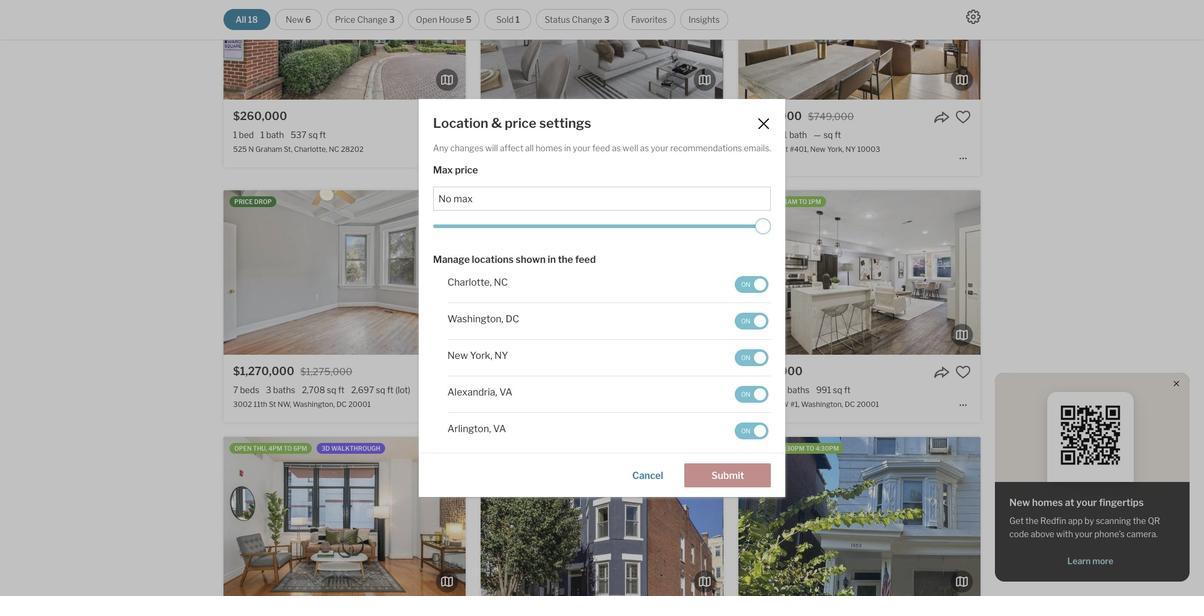 Task type: locate. For each thing, give the bounding box(es) containing it.
3 photo of 1745 willard st nw, washington, dc 20009 image from the left
[[723, 438, 966, 597]]

favorite button checkbox up alexandria,
[[441, 365, 456, 381]]

in right shown
[[548, 254, 556, 265]]

3d right 6pm
[[322, 446, 330, 453]]

20001
[[348, 401, 371, 410], [857, 401, 879, 410]]

1 bath from the left
[[266, 130, 284, 140]]

va down $699,000
[[500, 387, 513, 398]]

3d walkthrough up cancel button
[[578, 446, 637, 453]]

york, down — sq ft on the right top
[[827, 145, 844, 154]]

1 horizontal spatial walkthrough
[[588, 446, 637, 453]]

new up alexandria,
[[448, 350, 468, 362]]

alexandria, va
[[448, 387, 513, 398]]

open for open thu, 4pm to 6pm
[[234, 446, 252, 453]]

open
[[416, 14, 437, 25]]

3 for price change 3
[[389, 14, 395, 25]]

Sold radio
[[485, 9, 532, 30]]

the right shown
[[558, 254, 573, 265]]

open
[[749, 198, 767, 206], [234, 446, 252, 453], [492, 446, 509, 453], [749, 446, 767, 453]]

new homes at your fingertips
[[1010, 498, 1144, 509]]

11am
[[782, 198, 798, 206]]

open for open sat, 11am to 1pm
[[749, 198, 767, 206]]

beds for 1,045
[[498, 130, 517, 140]]

nc
[[329, 145, 339, 154], [494, 277, 508, 288]]

favorite button checkbox for $1,270,000
[[441, 365, 456, 381]]

3 photo of 525 n graham st, charlotte, nc 28202 image from the left
[[466, 0, 708, 100]]

va left 22202
[[603, 145, 612, 154]]

2 3d from the left
[[578, 446, 586, 453]]

3d walkthrough right 6pm
[[322, 446, 380, 453]]

to left 3pm in the left bottom of the page
[[540, 446, 548, 453]]

sat,
[[768, 198, 780, 206], [768, 446, 780, 453]]

2 beds up t
[[748, 385, 774, 396]]

2 change from the left
[[572, 14, 602, 25]]

va for arlington, va
[[493, 424, 506, 435]]

baths up nw,
[[273, 385, 295, 396]]

1 horizontal spatial 20001
[[857, 401, 879, 410]]

st right 12th
[[781, 145, 789, 154]]

0 vertical spatial va
[[603, 145, 612, 154]]

0 horizontal spatial york,
[[470, 350, 493, 362]]

the up camera.
[[1133, 516, 1146, 527]]

1 bath up graham
[[261, 130, 284, 140]]

1 horizontal spatial change
[[572, 14, 602, 25]]

favorite button image for $699,000
[[698, 365, 714, 381]]

open left thu,
[[234, 446, 252, 453]]

6
[[305, 14, 311, 25]]

walkthrough for open sun, 1pm to 3pm
[[588, 446, 637, 453]]

baths up #1,
[[788, 385, 810, 396]]

2 3d walkthrough from the left
[[578, 446, 637, 453]]

photo of 39 e 12th st #401, new york, ny 10003 image
[[496, 0, 739, 100], [738, 0, 981, 100], [981, 0, 1204, 100]]

your down by
[[1075, 530, 1093, 540]]

dc down 2,708 sq ft at bottom left
[[337, 401, 347, 410]]

2 photo of 1200 crystal dr #1514, arlington, va 22202 image from the left
[[481, 0, 723, 100]]

1 horizontal spatial as
[[640, 143, 649, 153]]

0 horizontal spatial baths
[[273, 385, 295, 396]]

0 horizontal spatial 3d
[[322, 446, 330, 453]]

arlington, down 1,045 sq ft
[[568, 145, 601, 154]]

1 horizontal spatial bath
[[790, 130, 807, 140]]

1 horizontal spatial homes
[[1032, 498, 1063, 509]]

sq for 991
[[833, 385, 843, 396]]

open left 11am in the top of the page
[[749, 198, 767, 206]]

1 vertical spatial 1pm
[[526, 446, 539, 453]]

as right well
[[640, 143, 649, 153]]

2 sat, from the top
[[768, 446, 780, 453]]

beds for 2,708
[[240, 385, 259, 396]]

your inside get the redfin app by scanning the qr code above with your phone's camera.
[[1075, 530, 1093, 540]]

ny up $699,000
[[495, 350, 508, 362]]

2 up will
[[491, 130, 496, 140]]

beds right 7
[[240, 385, 259, 396]]

price
[[234, 198, 253, 206]]

ft right 991
[[844, 385, 851, 396]]

2 bath from the left
[[790, 130, 807, 140]]

feed down max price slider range field
[[575, 254, 596, 265]]

favorite button checkbox up any
[[441, 109, 456, 125]]

max
[[433, 164, 453, 176]]

at
[[1065, 498, 1075, 509]]

change right status
[[572, 14, 602, 25]]

all
[[525, 143, 534, 153]]

$1,270,000 $1,275,000
[[233, 366, 352, 378]]

photo of 1745 willard st nw, washington, dc 20009 image
[[239, 438, 481, 597], [481, 438, 723, 597], [723, 438, 966, 597]]

0 horizontal spatial change
[[357, 14, 388, 25]]

0 horizontal spatial walkthrough
[[331, 446, 380, 453]]

1 horizontal spatial nc
[[494, 277, 508, 288]]

change right price
[[357, 14, 388, 25]]

st for 3002 11th st nw, washington, dc 20001
[[269, 401, 276, 410]]

change for status change
[[572, 14, 602, 25]]

favorite button checkbox
[[956, 109, 971, 125], [698, 365, 714, 381], [956, 365, 971, 381]]

dr
[[535, 145, 543, 154]]

dc down 991 sq ft at right bottom
[[845, 401, 855, 410]]

photo of 525 n graham st, charlotte, nc 28202 image
[[0, 0, 224, 100], [224, 0, 466, 100], [466, 0, 708, 100]]

sq right 2,697
[[376, 385, 385, 396]]

crystal
[[510, 145, 534, 154]]

0 horizontal spatial in
[[548, 254, 556, 265]]

baths
[[273, 385, 295, 396], [788, 385, 810, 396]]

0 horizontal spatial nc
[[329, 145, 339, 154]]

sq right the —
[[824, 130, 833, 140]]

photo of 3409 wilson blvd #309, arlington, va 22201 image
[[239, 191, 481, 355], [481, 191, 723, 355], [723, 191, 966, 355]]

1 bath up #401,
[[784, 130, 807, 140]]

0 vertical spatial ny
[[846, 145, 856, 154]]

more
[[1093, 557, 1114, 567]]

1 photo of 3002 11th st nw, washington, dc 20001 image from the left
[[0, 191, 224, 355]]

beds up affect
[[498, 130, 517, 140]]

walkthrough up cancel button
[[588, 446, 637, 453]]

washington, down the "charlotte, nc"
[[448, 314, 504, 325]]

to
[[799, 198, 807, 206], [284, 446, 292, 453], [540, 446, 548, 453], [806, 446, 814, 453]]

ny left 10003
[[846, 145, 856, 154]]

affect
[[500, 143, 524, 153]]

va
[[603, 145, 612, 154], [500, 387, 513, 398], [493, 424, 506, 435]]

st left nw,
[[269, 401, 276, 410]]

$530,000 $540,000
[[491, 110, 598, 123]]

to right 2:30pm
[[806, 446, 814, 453]]

app install qr code image
[[1057, 402, 1124, 469]]

2,708
[[302, 385, 325, 396]]

39 e 12th st #401, new york, ny 10003
[[748, 145, 881, 154]]

1pm right the sun,
[[526, 446, 539, 453]]

your right well
[[651, 143, 669, 153]]

1 vertical spatial homes
[[1032, 498, 1063, 509]]

Open House radio
[[408, 9, 480, 30]]

1 photo of 3409 wilson blvd #309, arlington, va 22201 image from the left
[[239, 191, 481, 355]]

1 bath
[[261, 130, 284, 140], [784, 130, 807, 140]]

1 up graham
[[261, 130, 264, 140]]

3 inside status change radio
[[604, 14, 610, 25]]

sat, for 11am
[[768, 198, 780, 206]]

1 vertical spatial feed
[[575, 254, 596, 265]]

1pm right 11am in the top of the page
[[809, 198, 821, 206]]

2 baths from the left
[[788, 385, 810, 396]]

settings
[[539, 116, 591, 131]]

favorite button image for $260,000
[[441, 109, 456, 125]]

to for 1pm
[[540, 446, 548, 453]]

1 vertical spatial charlotte,
[[448, 277, 492, 288]]

0 horizontal spatial 3
[[266, 385, 271, 396]]

dc up the new york, ny
[[506, 314, 519, 325]]

1 vertical spatial york,
[[470, 350, 493, 362]]

1 right sold
[[516, 14, 520, 25]]

the right 'get'
[[1026, 516, 1039, 527]]

walkthrough right 6pm
[[331, 446, 380, 453]]

1 3d walkthrough from the left
[[322, 446, 380, 453]]

change for price change
[[357, 14, 388, 25]]

favorite button image for $600,000
[[956, 365, 971, 381]]

2 favorite button checkbox from the top
[[441, 365, 456, 381]]

new inside option
[[286, 14, 304, 25]]

new
[[286, 14, 304, 25], [811, 145, 826, 154], [448, 350, 468, 362], [1010, 498, 1030, 509]]

2 beds down $699,000
[[491, 385, 517, 396]]

open left the sun,
[[492, 446, 509, 453]]

charlotte,
[[294, 145, 327, 154], [448, 277, 492, 288]]

991 sq ft
[[816, 385, 851, 396]]

28202
[[341, 145, 364, 154]]

1 walkthrough from the left
[[331, 446, 380, 453]]

0 vertical spatial in
[[564, 143, 571, 153]]

beds up t
[[755, 385, 774, 396]]

2:30pm
[[782, 446, 805, 453]]

ft up any changes will affect all homes in your feed as well as your recommendations emails.
[[589, 130, 595, 140]]

ft for — sq ft
[[835, 130, 841, 140]]

sq right 537
[[308, 130, 318, 140]]

status
[[545, 14, 570, 25]]

2 horizontal spatial dc
[[845, 401, 855, 410]]

1 sat, from the top
[[768, 198, 780, 206]]

1 vertical spatial price
[[455, 164, 478, 176]]

dc
[[506, 314, 519, 325], [337, 401, 347, 410], [845, 401, 855, 410]]

0 vertical spatial 1pm
[[809, 198, 821, 206]]

2 horizontal spatial the
[[1133, 516, 1146, 527]]

open for open sun, 1pm to 3pm
[[492, 446, 509, 453]]

525 n graham st, charlotte, nc 28202
[[233, 145, 364, 154]]

price down changes
[[455, 164, 478, 176]]

charlotte, down 537 sq ft
[[294, 145, 327, 154]]

1 vertical spatial favorite button checkbox
[[441, 365, 456, 381]]

3 left open
[[389, 14, 395, 25]]

1 horizontal spatial 3d walkthrough
[[578, 446, 637, 453]]

$695,000 $749,000
[[748, 110, 854, 123]]

All radio
[[223, 9, 270, 30]]

2 photo of 39 e 12th st #401, new york, ny 10003 image from the left
[[738, 0, 981, 100]]

locations
[[472, 254, 514, 265]]

0 horizontal spatial homes
[[536, 143, 563, 153]]

1 horizontal spatial arlington,
[[568, 145, 601, 154]]

va up open sun, 1pm to 3pm
[[493, 424, 506, 435]]

1 1 bath from the left
[[261, 130, 284, 140]]

emails.
[[744, 143, 771, 153]]

your right at
[[1077, 498, 1097, 509]]

st right t
[[767, 401, 775, 410]]

1200 crystal dr #1514, arlington, va 22202
[[491, 145, 636, 154]]

washington,
[[448, 314, 504, 325], [293, 401, 335, 410], [801, 401, 843, 410]]

to right 4pm
[[284, 446, 292, 453]]

bath up #401,
[[790, 130, 807, 140]]

york, up alexandria, va
[[470, 350, 493, 362]]

ft for 1,045 sq ft
[[589, 130, 595, 140]]

3d
[[322, 446, 330, 453], [578, 446, 586, 453]]

2 vertical spatial va
[[493, 424, 506, 435]]

3 for status change 3
[[604, 14, 610, 25]]

nc left 28202
[[329, 145, 339, 154]]

2 walkthrough from the left
[[588, 446, 637, 453]]

3pm
[[550, 446, 564, 453]]

sat, left 11am in the top of the page
[[768, 198, 780, 206]]

(lot)
[[395, 385, 411, 396]]

1 horizontal spatial 3
[[389, 14, 395, 25]]

feed left 22202
[[593, 143, 610, 153]]

nc down locations
[[494, 277, 508, 288]]

2 horizontal spatial st
[[781, 145, 789, 154]]

1 horizontal spatial 3d
[[578, 446, 586, 453]]

2 20001 from the left
[[857, 401, 879, 410]]

1 down $695,000
[[784, 130, 788, 140]]

3 photo of 911 t st nw #1, washington, dc 20001 image from the left
[[981, 191, 1204, 355]]

1 horizontal spatial 1 bath
[[784, 130, 807, 140]]

1 photo of 2120 vermont ave nw #109, washington, dc 20001 image from the left
[[0, 438, 224, 597]]

3 photo of 1200 crystal dr #1514, arlington, va 22202 image from the left
[[723, 0, 966, 100]]

charlotte, down the manage
[[448, 277, 492, 288]]

option group
[[223, 9, 728, 30]]

photo of 911 t st nw #1, washington, dc 20001 image
[[496, 191, 739, 355], [738, 191, 981, 355], [981, 191, 1204, 355]]

1 favorite button checkbox from the top
[[441, 109, 456, 125]]

sat, left 2:30pm
[[768, 446, 780, 453]]

in
[[564, 143, 571, 153], [548, 254, 556, 265]]

1 horizontal spatial st
[[767, 401, 775, 410]]

1 20001 from the left
[[348, 401, 371, 410]]

open sun, 1pm to 3pm
[[492, 446, 564, 453]]

as left well
[[612, 143, 621, 153]]

2 photo of 2120 vermont ave nw #109, washington, dc 20001 image from the left
[[224, 438, 466, 597]]

price drop
[[234, 198, 272, 206]]

0 horizontal spatial charlotte,
[[294, 145, 327, 154]]

new for new york, ny
[[448, 350, 468, 362]]

2 beds for $699,000
[[491, 385, 517, 396]]

$260,000
[[233, 110, 287, 123]]

cancel
[[632, 470, 663, 482]]

homes up redfin
[[1032, 498, 1063, 509]]

favorite button image
[[441, 109, 456, 125], [441, 365, 456, 381], [698, 365, 714, 381], [956, 365, 971, 381]]

1 baths from the left
[[273, 385, 295, 396]]

to for 2:30pm
[[806, 446, 814, 453]]

above
[[1031, 530, 1055, 540]]

0 horizontal spatial ny
[[495, 350, 508, 362]]

favorite button checkbox
[[441, 109, 456, 125], [441, 365, 456, 381]]

new 6
[[286, 14, 311, 25]]

1 3d from the left
[[322, 446, 330, 453]]

3d right 3pm in the left bottom of the page
[[578, 446, 586, 453]]

open left 2:30pm
[[749, 446, 767, 453]]

1 bath for $695,000
[[784, 130, 807, 140]]

sat, for 2:30pm
[[768, 446, 780, 453]]

sq right 1,045
[[578, 130, 587, 140]]

3 inside price change radio
[[389, 14, 395, 25]]

1 as from the left
[[612, 143, 621, 153]]

0 vertical spatial price
[[505, 116, 537, 131]]

homes right 'all'
[[536, 143, 563, 153]]

3
[[389, 14, 395, 25], [604, 14, 610, 25], [266, 385, 271, 396]]

—
[[814, 130, 821, 140]]

0 vertical spatial arlington,
[[568, 145, 601, 154]]

1 horizontal spatial 1pm
[[809, 198, 821, 206]]

1 vertical spatial va
[[500, 387, 513, 398]]

washington, down 2,708
[[293, 401, 335, 410]]

sq right 991
[[833, 385, 843, 396]]

to right 11am in the top of the page
[[799, 198, 807, 206]]

learn more link
[[1010, 556, 1172, 568]]

3d walkthrough
[[322, 446, 380, 453], [578, 446, 637, 453]]

0 horizontal spatial 3d walkthrough
[[322, 446, 380, 453]]

0 vertical spatial sat,
[[768, 198, 780, 206]]

photo of 3002 11th st nw, washington, dc 20001 image
[[0, 191, 224, 355], [224, 191, 466, 355], [466, 191, 708, 355]]

new up 'get'
[[1010, 498, 1030, 509]]

all
[[236, 14, 246, 25]]

0 horizontal spatial st
[[269, 401, 276, 410]]

ft right 537
[[320, 130, 326, 140]]

ft left 2,697
[[338, 385, 345, 396]]

photo of 1200 crystal dr #1514, arlington, va 22202 image
[[239, 0, 481, 100], [481, 0, 723, 100], [723, 0, 966, 100]]

0 horizontal spatial bath
[[266, 130, 284, 140]]

in down 1,045
[[564, 143, 571, 153]]

7
[[233, 385, 238, 396]]

1 vertical spatial arlington,
[[448, 424, 491, 435]]

washington, down 991
[[801, 401, 843, 410]]

sq for —
[[824, 130, 833, 140]]

2 photo of 525 n graham st, charlotte, nc 28202 image from the left
[[224, 0, 466, 100]]

location & price settings
[[433, 116, 591, 131]]

bath
[[266, 130, 284, 140], [790, 130, 807, 140]]

1,045 sq ft
[[554, 130, 595, 140]]

baths for 2 baths
[[788, 385, 810, 396]]

0 horizontal spatial the
[[558, 254, 573, 265]]

ft down $749,000
[[835, 130, 841, 140]]

camera.
[[1127, 530, 1158, 540]]

price right the &
[[505, 116, 537, 131]]

ft for 2,697 sq ft (lot)
[[387, 385, 394, 396]]

ft left (lot)
[[387, 385, 394, 396]]

as
[[612, 143, 621, 153], [640, 143, 649, 153]]

1,045
[[554, 130, 576, 140]]

0 vertical spatial favorite button checkbox
[[441, 109, 456, 125]]

2 1 bath from the left
[[784, 130, 807, 140]]

1 vertical spatial in
[[548, 254, 556, 265]]

1 photo of 1745 willard st nw, washington, dc 20009 image from the left
[[239, 438, 481, 597]]

2 up 911
[[748, 385, 753, 396]]

open for open sat, 2:30pm to 4:30pm
[[749, 446, 767, 453]]

1 horizontal spatial baths
[[788, 385, 810, 396]]

open house 5
[[416, 14, 472, 25]]

1 horizontal spatial york,
[[827, 145, 844, 154]]

new york, ny
[[448, 350, 508, 362]]

Price Change radio
[[327, 9, 403, 30]]

2 horizontal spatial 3
[[604, 14, 610, 25]]

sq right 2,708
[[327, 385, 336, 396]]

1 change from the left
[[357, 14, 388, 25]]

0 horizontal spatial 1 bath
[[261, 130, 284, 140]]

0 horizontal spatial 20001
[[348, 401, 371, 410]]

arlington, down alexandria,
[[448, 424, 491, 435]]

1 horizontal spatial the
[[1026, 516, 1039, 527]]

1 vertical spatial sat,
[[768, 446, 780, 453]]

0 vertical spatial charlotte,
[[294, 145, 327, 154]]

new left 6
[[286, 14, 304, 25]]

3 up the 11th
[[266, 385, 271, 396]]

3 left favorites
[[604, 14, 610, 25]]

favorite button checkbox for $260,000
[[441, 109, 456, 125]]

photo of 2120 vermont ave nw #109, washington, dc 20001 image
[[0, 438, 224, 597], [224, 438, 466, 597], [466, 438, 708, 597]]

0 horizontal spatial as
[[612, 143, 621, 153]]

0 horizontal spatial price
[[455, 164, 478, 176]]

1pm
[[809, 198, 821, 206], [526, 446, 539, 453]]

ft
[[320, 130, 326, 140], [589, 130, 595, 140], [835, 130, 841, 140], [338, 385, 345, 396], [387, 385, 394, 396], [844, 385, 851, 396]]



Task type: vqa. For each thing, say whether or not it's contained in the screenshot.
the top You
no



Task type: describe. For each thing, give the bounding box(es) containing it.
0 horizontal spatial 1pm
[[526, 446, 539, 453]]

3d walkthrough for open sun, 1pm to 3pm
[[578, 446, 637, 453]]

max price
[[433, 164, 478, 176]]

$530,000
[[491, 110, 545, 123]]

Favorites radio
[[623, 9, 676, 30]]

Max price input text field
[[439, 193, 766, 205]]

2 beds for $600,000
[[748, 385, 774, 396]]

sq for 537
[[308, 130, 318, 140]]

3002 11th st nw, washington, dc 20001
[[233, 401, 371, 410]]

bath for $695,000
[[790, 130, 807, 140]]

scanning
[[1096, 516, 1132, 527]]

changes
[[450, 143, 484, 153]]

sq for 2,697
[[376, 385, 385, 396]]

2,697 sq ft (lot)
[[351, 385, 411, 396]]

4:30pm
[[816, 446, 839, 453]]

11th
[[254, 401, 267, 410]]

$749,000
[[808, 111, 854, 123]]

1 photo of 39 e 12th st #401, new york, ny 10003 image from the left
[[496, 0, 739, 100]]

nw
[[776, 401, 789, 410]]

2 beds up 1200
[[491, 130, 517, 140]]

baths for 3 baths
[[273, 385, 295, 396]]

st,
[[284, 145, 293, 154]]

redfin
[[1041, 516, 1067, 527]]

st for 911 t st nw #1, washington, dc 20001
[[767, 401, 775, 410]]

2 photo of 911 t st nw #1, washington, dc 20001 image from the left
[[738, 191, 981, 355]]

to for 4pm
[[284, 446, 292, 453]]

favorite button image
[[956, 109, 971, 125]]

manage locations shown in the feed
[[433, 254, 596, 265]]

open sat, 2:30pm to 4:30pm
[[749, 446, 839, 453]]

3d for open thu, 4pm to 6pm
[[322, 446, 330, 453]]

1 horizontal spatial ny
[[846, 145, 856, 154]]

ft for 991 sq ft
[[844, 385, 851, 396]]

well
[[623, 143, 638, 153]]

1 horizontal spatial dc
[[506, 314, 519, 325]]

location
[[433, 116, 489, 131]]

1 left bed
[[233, 130, 237, 140]]

2 up nw
[[781, 385, 786, 396]]

all 18
[[236, 14, 258, 25]]

fingertips
[[1099, 498, 1144, 509]]

2 horizontal spatial washington,
[[801, 401, 843, 410]]

537
[[291, 130, 307, 140]]

n
[[249, 145, 254, 154]]

e
[[759, 145, 764, 154]]

1 horizontal spatial price
[[505, 116, 537, 131]]

1 photo of 1200 crystal dr #1514, arlington, va 22202 image from the left
[[239, 0, 481, 100]]

manage
[[433, 254, 470, 265]]

learn
[[1068, 557, 1091, 567]]

qr
[[1148, 516, 1161, 527]]

bed
[[239, 130, 254, 140]]

39
[[748, 145, 757, 154]]

2 baths
[[781, 385, 810, 396]]

$540,000
[[551, 111, 598, 123]]

1 photo of 911 t st nw #1, washington, dc 20001 image from the left
[[496, 191, 739, 355]]

your down 1,045 sq ft
[[573, 143, 591, 153]]

1 horizontal spatial in
[[564, 143, 571, 153]]

learn more
[[1068, 557, 1114, 567]]

$1,275,000
[[300, 367, 352, 378]]

recommendations
[[670, 143, 742, 153]]

new for new homes at your fingertips
[[1010, 498, 1030, 509]]

get
[[1010, 516, 1024, 527]]

537 sq ft
[[291, 130, 326, 140]]

walkthrough for open thu, 4pm to 6pm
[[331, 446, 380, 453]]

option group containing all
[[223, 9, 728, 30]]

2 photo of 3409 wilson blvd #309, arlington, va 22201 image from the left
[[481, 191, 723, 355]]

$699,000
[[491, 366, 545, 378]]

5
[[466, 14, 472, 25]]

2,708 sq ft
[[302, 385, 345, 396]]

1 vertical spatial nc
[[494, 277, 508, 288]]

911
[[748, 401, 760, 410]]

1 inside sold option
[[516, 14, 520, 25]]

Status Change radio
[[536, 9, 618, 30]]

to for 11am
[[799, 198, 807, 206]]

991
[[816, 385, 831, 396]]

nw,
[[278, 401, 291, 410]]

washington, dc
[[448, 314, 519, 325]]

will
[[485, 143, 498, 153]]

1 horizontal spatial charlotte,
[[448, 277, 492, 288]]

525
[[233, 145, 247, 154]]

$600,000
[[748, 366, 803, 378]]

sold
[[496, 14, 514, 25]]

2 photo of 3002 11th st nw, washington, dc 20001 image from the left
[[224, 191, 466, 355]]

3 photo of 2120 vermont ave nw #109, washington, dc 20001 image from the left
[[466, 438, 708, 597]]

beds for 991
[[755, 385, 774, 396]]

with
[[1057, 530, 1074, 540]]

0 vertical spatial homes
[[536, 143, 563, 153]]

3 baths
[[266, 385, 295, 396]]

3d for open sun, 1pm to 3pm
[[578, 446, 586, 453]]

0 horizontal spatial dc
[[337, 401, 347, 410]]

t
[[761, 401, 766, 410]]

10003
[[858, 145, 881, 154]]

0 vertical spatial nc
[[329, 145, 339, 154]]

3d walkthrough for open thu, 4pm to 6pm
[[322, 446, 380, 453]]

sq for 1,045
[[578, 130, 587, 140]]

1 bath for $260,000
[[261, 130, 284, 140]]

open thu, 4pm to 6pm
[[234, 446, 307, 453]]

Insights radio
[[680, 9, 728, 30]]

3 photo of 3002 11th st nw, washington, dc 20001 image from the left
[[466, 191, 708, 355]]

new for new 6
[[286, 14, 304, 25]]

1 horizontal spatial washington,
[[448, 314, 504, 325]]

2 down $699,000
[[491, 385, 496, 396]]

shown
[[516, 254, 546, 265]]

charlotte, nc
[[448, 277, 508, 288]]

new down the —
[[811, 145, 826, 154]]

$695,000
[[748, 110, 802, 123]]

house
[[439, 14, 464, 25]]

ft for 537 sq ft
[[320, 130, 326, 140]]

va for alexandria, va
[[500, 387, 513, 398]]

3 photo of 3409 wilson blvd #309, arlington, va 22201 image from the left
[[723, 191, 966, 355]]

graham
[[256, 145, 282, 154]]

#401,
[[790, 145, 809, 154]]

7 beds
[[233, 385, 259, 396]]

New radio
[[275, 9, 322, 30]]

favorite button checkbox for $600,000
[[956, 365, 971, 381]]

favorites
[[631, 14, 667, 25]]

thu,
[[253, 446, 267, 453]]

1 bed
[[233, 130, 254, 140]]

favorite button checkbox for $695,000
[[956, 109, 971, 125]]

bath for $260,000
[[266, 130, 284, 140]]

0 vertical spatial york,
[[827, 145, 844, 154]]

911 t st nw #1, washington, dc 20001
[[748, 401, 879, 410]]

beds down $699,000
[[498, 385, 517, 396]]

drop
[[254, 198, 272, 206]]

photo of 1853 ontario pl nw, washington, dc 20009 image
[[738, 438, 981, 597]]

any
[[433, 143, 449, 153]]

22202
[[614, 145, 636, 154]]

ft for 2,708 sq ft
[[338, 385, 345, 396]]

12th
[[765, 145, 780, 154]]

1 photo of 525 n graham st, charlotte, nc 28202 image from the left
[[0, 0, 224, 100]]

0 horizontal spatial arlington,
[[448, 424, 491, 435]]

&
[[491, 116, 502, 131]]

app
[[1068, 516, 1083, 527]]

18
[[248, 14, 258, 25]]

arlington, va
[[448, 424, 506, 435]]

Max price slider range field
[[433, 219, 771, 234]]

2 photo of 1745 willard st nw, washington, dc 20009 image from the left
[[481, 438, 723, 597]]

2 as from the left
[[640, 143, 649, 153]]

0 horizontal spatial washington,
[[293, 401, 335, 410]]

get the redfin app by scanning the qr code above with your phone's camera.
[[1010, 516, 1161, 540]]

price change 3
[[335, 14, 395, 25]]

any changes will affect all homes in your feed as well as your recommendations emails.
[[433, 143, 771, 153]]

favorite button checkbox for $699,000
[[698, 365, 714, 381]]

4pm
[[269, 446, 282, 453]]

code
[[1010, 530, 1029, 540]]

3 photo of 39 e 12th st #401, new york, ny 10003 image from the left
[[981, 0, 1204, 100]]

1 vertical spatial ny
[[495, 350, 508, 362]]

0 vertical spatial feed
[[593, 143, 610, 153]]

phone's
[[1095, 530, 1125, 540]]

sq for 2,708
[[327, 385, 336, 396]]

1200
[[491, 145, 508, 154]]

sold 1
[[496, 14, 520, 25]]



